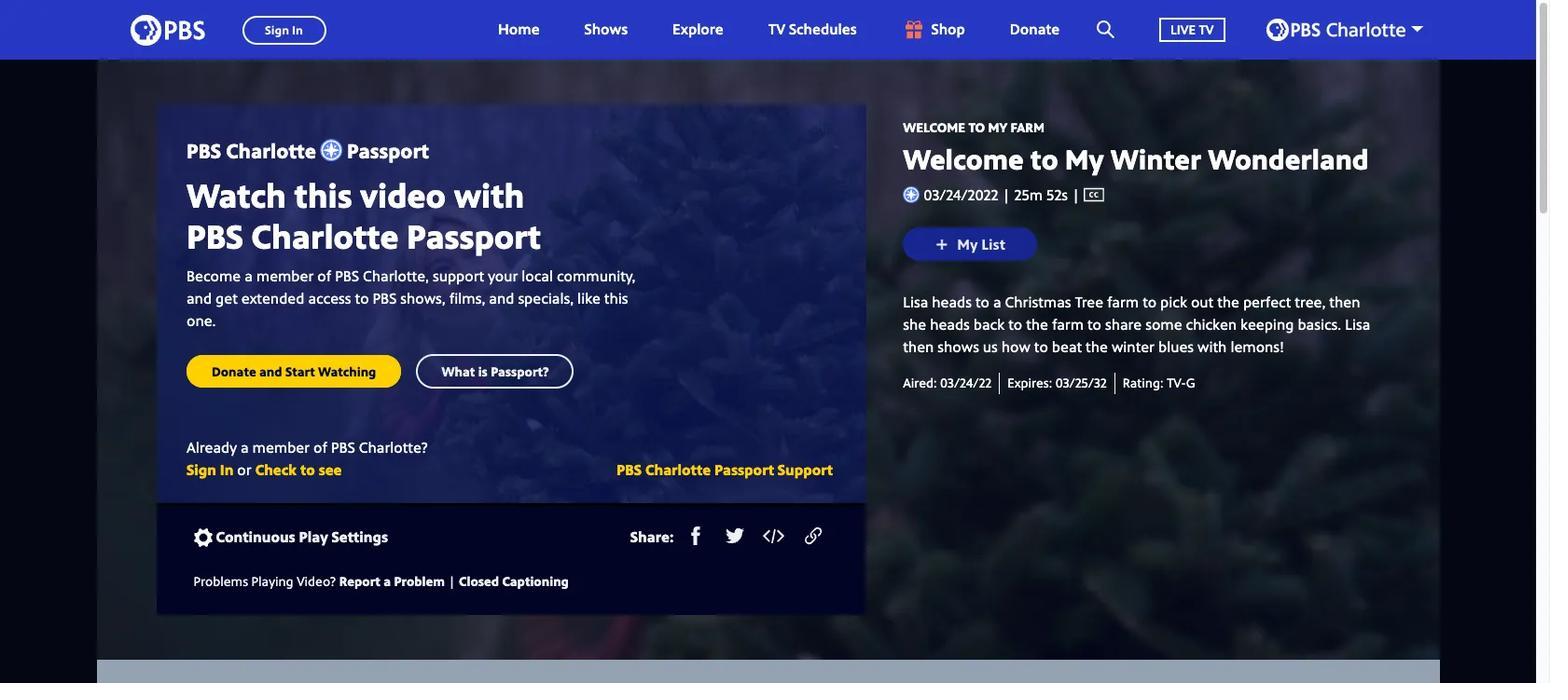 Task type: locate. For each thing, give the bounding box(es) containing it.
play
[[299, 527, 328, 548]]

shop link
[[883, 0, 984, 60]]

1 horizontal spatial |
[[1002, 184, 1011, 205]]

farm
[[1107, 292, 1139, 313], [1052, 315, 1084, 335]]

tab list
[[97, 660, 1440, 684]]

the right the beat
[[1086, 337, 1108, 358]]

0 horizontal spatial farm
[[1052, 315, 1084, 335]]

the down christmas
[[1026, 315, 1048, 335]]

2 welcome from the top
[[903, 140, 1024, 178]]

explore link
[[654, 0, 742, 60]]

pbs charlotte image
[[1266, 19, 1405, 41]]

playing
[[251, 572, 293, 590]]

tv-
[[1167, 374, 1186, 392]]

my
[[988, 118, 1008, 136], [1065, 140, 1104, 178]]

2 vertical spatial the
[[1086, 337, 1108, 358]]

the
[[1217, 292, 1239, 313], [1026, 315, 1048, 335], [1086, 337, 1108, 358]]

beat
[[1052, 337, 1082, 358]]

then up basics.
[[1329, 292, 1360, 313]]

some
[[1146, 315, 1182, 335]]

0 vertical spatial heads
[[932, 292, 972, 313]]

1 horizontal spatial tv
[[1199, 20, 1214, 38]]

0 vertical spatial then
[[1329, 292, 1360, 313]]

then down she
[[903, 337, 934, 358]]

a right "report"
[[384, 572, 391, 590]]

tv
[[768, 19, 785, 39], [1199, 20, 1214, 38]]

0 vertical spatial the
[[1217, 292, 1239, 313]]

welcome
[[903, 118, 965, 136], [903, 140, 1024, 178]]

perfect
[[1243, 292, 1291, 313]]

lemons!
[[1231, 337, 1284, 358]]

shows link
[[566, 0, 646, 60]]

welcome up 03/24/2022
[[903, 118, 965, 136]]

0 horizontal spatial then
[[903, 337, 934, 358]]

1 vertical spatial welcome
[[903, 140, 1024, 178]]

winter
[[1112, 337, 1155, 358]]

video?
[[297, 572, 336, 590]]

tv left schedules
[[768, 19, 785, 39]]

1 horizontal spatial then
[[1329, 292, 1360, 313]]

03/24/2022
[[924, 184, 998, 205]]

farm up share
[[1107, 292, 1139, 313]]

1 vertical spatial lisa
[[1345, 315, 1370, 335]]

my left farm
[[988, 118, 1008, 136]]

0 horizontal spatial the
[[1026, 315, 1048, 335]]

continuous play settings
[[216, 527, 388, 548]]

0 vertical spatial a
[[993, 292, 1001, 313]]

report
[[339, 572, 380, 590]]

0 horizontal spatial tv
[[768, 19, 785, 39]]

search image
[[1097, 21, 1115, 38]]

1 horizontal spatial a
[[993, 292, 1001, 313]]

welcome to my farm link
[[903, 118, 1045, 136]]

how
[[1002, 337, 1030, 358]]

| left "closed"
[[448, 572, 456, 590]]

a inside lisa heads to a christmas tree farm to pick out the perfect tree, then she heads back to the farm to share some chicken keeping basics. lisa then shows us how to beat the winter blues with lemons!
[[993, 292, 1001, 313]]

lisa heads to a christmas tree farm to pick out the perfect tree, then she heads back to the farm to share some chicken keeping basics. lisa then shows us how to beat the winter blues with lemons!
[[903, 292, 1370, 358]]

us
[[983, 337, 998, 358]]

farm up the beat
[[1052, 315, 1084, 335]]

heads
[[932, 292, 972, 313], [930, 315, 970, 335]]

aired:           03/24/22
[[903, 374, 992, 392]]

a
[[993, 292, 1001, 313], [384, 572, 391, 590]]

welcome down welcome to my farm link
[[903, 140, 1024, 178]]

rating: tv-g
[[1123, 374, 1196, 392]]

0 vertical spatial farm
[[1107, 292, 1139, 313]]

| right 25m
[[1068, 184, 1084, 205]]

share:
[[630, 527, 674, 548]]

tv schedules
[[768, 19, 857, 39]]

to
[[969, 118, 985, 136], [1030, 140, 1058, 178], [976, 292, 990, 313], [1143, 292, 1157, 313], [1008, 315, 1022, 335], [1087, 315, 1101, 335], [1034, 337, 1048, 358]]

problems playing video? report a problem | closed captioning
[[194, 572, 569, 590]]

0 horizontal spatial my
[[988, 118, 1008, 136]]

out
[[1191, 292, 1214, 313]]

2 horizontal spatial the
[[1217, 292, 1239, 313]]

my up 52s
[[1065, 140, 1104, 178]]

lisa up she
[[903, 292, 928, 313]]

03/25/32
[[1055, 374, 1107, 392]]

basics.
[[1298, 315, 1341, 335]]

1 horizontal spatial my
[[1065, 140, 1104, 178]]

shows
[[938, 337, 979, 358]]

lisa right basics.
[[1345, 315, 1370, 335]]

| left 25m
[[1002, 184, 1011, 205]]

1 vertical spatial my
[[1065, 140, 1104, 178]]

1 vertical spatial then
[[903, 337, 934, 358]]

facebook image
[[687, 527, 705, 546]]

home
[[498, 19, 540, 39]]

0 vertical spatial welcome
[[903, 118, 965, 136]]

lisa
[[903, 292, 928, 313], [1345, 315, 1370, 335]]

1 vertical spatial heads
[[930, 315, 970, 335]]

then
[[1329, 292, 1360, 313], [903, 337, 934, 358]]

winter
[[1111, 140, 1201, 178]]

pick
[[1160, 292, 1187, 313]]

rating:
[[1123, 374, 1163, 392]]

0 horizontal spatial a
[[384, 572, 391, 590]]

0 vertical spatial lisa
[[903, 292, 928, 313]]

a up back
[[993, 292, 1001, 313]]

wonderland
[[1208, 140, 1369, 178]]

to up how
[[1008, 315, 1022, 335]]

tv right live
[[1199, 20, 1214, 38]]

back
[[974, 315, 1005, 335]]

|
[[1002, 184, 1011, 205], [1068, 184, 1084, 205], [448, 572, 456, 590]]

the right out
[[1217, 292, 1239, 313]]

shop
[[931, 19, 965, 39]]



Task type: describe. For each thing, give the bounding box(es) containing it.
captioning
[[502, 572, 569, 590]]

chicken
[[1186, 315, 1237, 335]]

share
[[1105, 315, 1142, 335]]

farm
[[1011, 118, 1045, 136]]

expires:
[[1008, 374, 1052, 392]]

tree
[[1075, 292, 1103, 313]]

pbs image
[[130, 9, 205, 51]]

problems
[[194, 572, 248, 590]]

1 vertical spatial a
[[384, 572, 391, 590]]

1 vertical spatial farm
[[1052, 315, 1084, 335]]

g
[[1186, 374, 1196, 392]]

she
[[903, 315, 926, 335]]

tv schedules link
[[750, 0, 875, 60]]

blues
[[1158, 337, 1194, 358]]

03/24/2022 | 25m 52s
[[924, 184, 1068, 205]]

to up back
[[976, 292, 990, 313]]

expires:         03/25/32
[[1008, 374, 1107, 392]]

donate link
[[991, 0, 1078, 60]]

with
[[1198, 337, 1227, 358]]

shows
[[584, 19, 628, 39]]

aired:
[[903, 374, 937, 392]]

home link
[[479, 0, 558, 60]]

closed captioning link
[[459, 572, 569, 590]]

explore
[[673, 19, 723, 39]]

live
[[1171, 20, 1196, 38]]

1 horizontal spatial lisa
[[1345, 315, 1370, 335]]

1 horizontal spatial farm
[[1107, 292, 1139, 313]]

2 horizontal spatial |
[[1068, 184, 1084, 205]]

report a problem button
[[339, 569, 445, 593]]

to left pick
[[1143, 292, 1157, 313]]

to down farm
[[1030, 140, 1058, 178]]

problem
[[394, 572, 445, 590]]

live tv
[[1171, 20, 1214, 38]]

1 vertical spatial the
[[1026, 315, 1048, 335]]

continuous
[[216, 527, 295, 548]]

0 horizontal spatial |
[[448, 572, 456, 590]]

25m
[[1014, 184, 1043, 205]]

twitter image
[[726, 527, 744, 546]]

settings
[[332, 527, 388, 548]]

donate
[[1010, 19, 1060, 39]]

to down tree
[[1087, 315, 1101, 335]]

to left farm
[[969, 118, 985, 136]]

0 vertical spatial my
[[988, 118, 1008, 136]]

tree,
[[1295, 292, 1326, 313]]

1 welcome from the top
[[903, 118, 965, 136]]

christmas
[[1005, 292, 1071, 313]]

closed
[[459, 572, 499, 590]]

52s
[[1047, 184, 1068, 205]]

schedules
[[789, 19, 857, 39]]

welcome to my farm welcome to my winter wonderland
[[903, 118, 1369, 178]]

live tv link
[[1141, 0, 1244, 60]]

to right how
[[1034, 337, 1048, 358]]

keeping
[[1241, 315, 1294, 335]]

03/24/22
[[940, 374, 992, 392]]

0 horizontal spatial lisa
[[903, 292, 928, 313]]

1 horizontal spatial the
[[1086, 337, 1108, 358]]



Task type: vqa. For each thing, say whether or not it's contained in the screenshot.
53m
no



